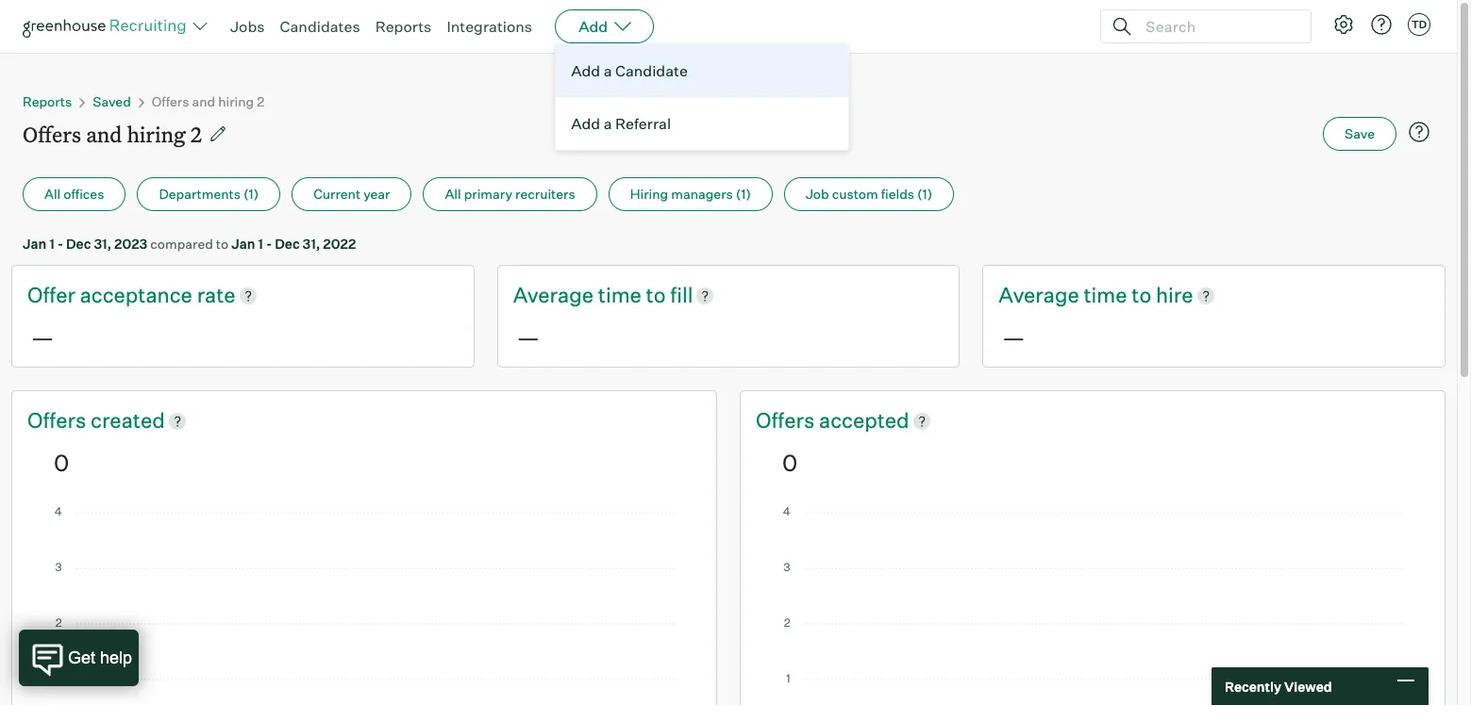 Task type: vqa. For each thing, say whether or not it's contained in the screenshot.
Fill out your scorecard
no



Task type: locate. For each thing, give the bounding box(es) containing it.
(1) right managers
[[736, 186, 751, 202]]

1 horizontal spatial to
[[646, 282, 666, 308]]

— for fill
[[517, 324, 540, 352]]

current year
[[313, 186, 390, 202]]

add a referral
[[571, 114, 671, 133]]

1 horizontal spatial -
[[266, 236, 272, 252]]

1 time from the left
[[598, 282, 642, 308]]

primary
[[464, 186, 513, 202]]

time link left fill link
[[598, 281, 646, 310]]

2 vertical spatial add
[[571, 114, 600, 133]]

hiring
[[218, 93, 254, 109], [127, 120, 186, 148]]

0 vertical spatial a
[[604, 61, 612, 80]]

a left candidate
[[604, 61, 612, 80]]

1 horizontal spatial (1)
[[736, 186, 751, 202]]

31, left 2022 at the left of the page
[[303, 236, 320, 252]]

1 horizontal spatial time link
[[1084, 281, 1132, 310]]

add a referral link
[[556, 97, 849, 150]]

add a candidate
[[571, 61, 688, 80]]

recruiters
[[515, 186, 575, 202]]

1 xychart image from the left
[[54, 507, 675, 706]]

0 horizontal spatial 1
[[49, 236, 55, 252]]

job
[[806, 186, 829, 202]]

time left "hire" on the top of page
[[1084, 282, 1127, 308]]

offers and hiring 2
[[152, 93, 265, 109], [23, 120, 202, 148]]

to left "hire" on the top of page
[[1132, 282, 1152, 308]]

offers link for created
[[27, 407, 91, 436]]

1 horizontal spatial 0
[[782, 449, 798, 477]]

job custom fields (1)
[[806, 186, 933, 202]]

1 horizontal spatial to link
[[1132, 281, 1156, 310]]

all
[[44, 186, 61, 202], [445, 186, 461, 202]]

offers and hiring 2 up edit icon
[[152, 93, 265, 109]]

31,
[[94, 236, 112, 252], [303, 236, 320, 252]]

0 horizontal spatial time
[[598, 282, 642, 308]]

reports right 'candidates' link
[[375, 17, 432, 36]]

hiring down saved link
[[127, 120, 186, 148]]

hire
[[1156, 282, 1194, 308]]

1 average time to from the left
[[513, 282, 670, 308]]

0 horizontal spatial average time to
[[513, 282, 670, 308]]

jan up offer
[[23, 236, 46, 252]]

1 horizontal spatial 31,
[[303, 236, 320, 252]]

offers and hiring 2 link
[[152, 93, 265, 109]]

2 time link from the left
[[1084, 281, 1132, 310]]

1 horizontal spatial average link
[[999, 281, 1084, 310]]

add for add a candidate
[[571, 61, 600, 80]]

0 horizontal spatial time link
[[598, 281, 646, 310]]

1 horizontal spatial average time to
[[999, 282, 1156, 308]]

1 horizontal spatial reports link
[[375, 17, 432, 36]]

(1) right departments
[[244, 186, 259, 202]]

0 horizontal spatial xychart image
[[54, 507, 675, 706]]

1 0 from the left
[[54, 449, 69, 477]]

2 1 from the left
[[258, 236, 263, 252]]

1 horizontal spatial —
[[517, 324, 540, 352]]

1 horizontal spatial xychart image
[[782, 507, 1403, 706]]

a for candidate
[[604, 61, 612, 80]]

1 horizontal spatial and
[[192, 93, 215, 109]]

2 jan from the left
[[231, 236, 255, 252]]

recently viewed
[[1225, 679, 1332, 695]]

reports
[[375, 17, 432, 36], [23, 93, 72, 109]]

0 horizontal spatial average
[[513, 282, 594, 308]]

1 horizontal spatial average
[[999, 282, 1079, 308]]

31, left 2023
[[94, 236, 112, 252]]

td menu
[[555, 43, 850, 151]]

1 offers link from the left
[[27, 407, 91, 436]]

add a candidate link
[[556, 44, 849, 97]]

1 up offer
[[49, 236, 55, 252]]

dec down all offices button
[[66, 236, 91, 252]]

td button
[[1408, 13, 1431, 36]]

0 vertical spatial offers and hiring 2
[[152, 93, 265, 109]]

add down the 'add' popup button
[[571, 61, 600, 80]]

0 vertical spatial 2
[[257, 93, 265, 109]]

2 average time to from the left
[[999, 282, 1156, 308]]

td
[[1412, 18, 1427, 31]]

to right 'compared'
[[216, 236, 229, 252]]

reports link right 'candidates' link
[[375, 17, 432, 36]]

1 1 from the left
[[49, 236, 55, 252]]

1 vertical spatial 2
[[190, 120, 202, 148]]

time for hire
[[1084, 282, 1127, 308]]

0 vertical spatial add
[[579, 17, 608, 36]]

average for hire
[[999, 282, 1079, 308]]

1 all from the left
[[44, 186, 61, 202]]

0 horizontal spatial reports
[[23, 93, 72, 109]]

to for fill
[[646, 282, 666, 308]]

2 down jobs
[[257, 93, 265, 109]]

a for referral
[[604, 114, 612, 133]]

integrations
[[447, 17, 532, 36]]

hiring up edit icon
[[218, 93, 254, 109]]

2 offers link from the left
[[756, 407, 819, 436]]

add
[[579, 17, 608, 36], [571, 61, 600, 80], [571, 114, 600, 133]]

0 horizontal spatial to link
[[646, 281, 670, 310]]

created
[[91, 408, 165, 433]]

1 horizontal spatial jan
[[231, 236, 255, 252]]

average time to
[[513, 282, 670, 308], [999, 282, 1156, 308]]

time left the "fill"
[[598, 282, 642, 308]]

add for add a referral
[[571, 114, 600, 133]]

and up edit icon
[[192, 93, 215, 109]]

0 horizontal spatial all
[[44, 186, 61, 202]]

offers link
[[27, 407, 91, 436], [756, 407, 819, 436]]

average
[[513, 282, 594, 308], [999, 282, 1079, 308]]

2 xychart image from the left
[[782, 507, 1403, 706]]

2 to link from the left
[[1132, 281, 1156, 310]]

0 horizontal spatial (1)
[[244, 186, 259, 202]]

save
[[1345, 126, 1375, 142]]

average time to for hire
[[999, 282, 1156, 308]]

1 time link from the left
[[598, 281, 646, 310]]

reports left saved link
[[23, 93, 72, 109]]

jan
[[23, 236, 46, 252], [231, 236, 255, 252]]

1 horizontal spatial offers link
[[756, 407, 819, 436]]

0
[[54, 449, 69, 477], [782, 449, 798, 477]]

all for all offices
[[44, 186, 61, 202]]

to link
[[646, 281, 670, 310], [1132, 281, 1156, 310]]

-
[[57, 236, 63, 252], [266, 236, 272, 252]]

reports link
[[375, 17, 432, 36], [23, 93, 72, 109]]

2 horizontal spatial to
[[1132, 282, 1152, 308]]

td button
[[1404, 9, 1435, 40]]

offer link
[[27, 281, 80, 310]]

offices
[[64, 186, 104, 202]]

0 horizontal spatial -
[[57, 236, 63, 252]]

0 horizontal spatial 31,
[[94, 236, 112, 252]]

average link
[[513, 281, 598, 310], [999, 281, 1084, 310]]

1 31, from the left
[[94, 236, 112, 252]]

0 horizontal spatial 0
[[54, 449, 69, 477]]

time link for fill
[[598, 281, 646, 310]]

rate link
[[197, 281, 236, 310]]

—
[[31, 324, 54, 352], [517, 324, 540, 352], [1003, 324, 1025, 352]]

rate
[[197, 282, 236, 308]]

jan up rate
[[231, 236, 255, 252]]

0 horizontal spatial and
[[86, 120, 122, 148]]

— for hire
[[1003, 324, 1025, 352]]

2 horizontal spatial —
[[1003, 324, 1025, 352]]

0 horizontal spatial dec
[[66, 236, 91, 252]]

add up add a candidate
[[579, 17, 608, 36]]

saved link
[[93, 93, 131, 109]]

to for hire
[[1132, 282, 1152, 308]]

- down all offices button
[[57, 236, 63, 252]]

add button
[[555, 9, 654, 43]]

1 dec from the left
[[66, 236, 91, 252]]

acceptance
[[80, 282, 192, 308]]

offers
[[152, 93, 189, 109], [23, 120, 81, 148], [27, 408, 91, 433], [756, 408, 819, 433]]

2 — from the left
[[517, 324, 540, 352]]

a left the referral
[[604, 114, 612, 133]]

(1) right fields
[[917, 186, 933, 202]]

hire link
[[1156, 281, 1194, 310]]

add left the referral
[[571, 114, 600, 133]]

2 left edit icon
[[190, 120, 202, 148]]

0 horizontal spatial to
[[216, 236, 229, 252]]

all left the primary
[[445, 186, 461, 202]]

3 — from the left
[[1003, 324, 1025, 352]]

all primary recruiters
[[445, 186, 575, 202]]

reports link left saved link
[[23, 93, 72, 109]]

add inside popup button
[[579, 17, 608, 36]]

2 a from the top
[[604, 114, 612, 133]]

1 to link from the left
[[646, 281, 670, 310]]

2 all from the left
[[445, 186, 461, 202]]

hiring managers (1) button
[[608, 177, 773, 211]]

xychart image
[[54, 507, 675, 706], [782, 507, 1403, 706]]

0 horizontal spatial hiring
[[127, 120, 186, 148]]

job custom fields (1) button
[[784, 177, 954, 211]]

integrations link
[[447, 17, 532, 36]]

managers
[[671, 186, 733, 202]]

0 horizontal spatial —
[[31, 324, 54, 352]]

time link
[[598, 281, 646, 310], [1084, 281, 1132, 310]]

2 average link from the left
[[999, 281, 1084, 310]]

1 horizontal spatial time
[[1084, 282, 1127, 308]]

2 horizontal spatial (1)
[[917, 186, 933, 202]]

0 horizontal spatial offers link
[[27, 407, 91, 436]]

to left the "fill"
[[646, 282, 666, 308]]

to
[[216, 236, 229, 252], [646, 282, 666, 308], [1132, 282, 1152, 308]]

2 0 from the left
[[782, 449, 798, 477]]

save button
[[1323, 117, 1397, 151]]

- left 2022 at the left of the page
[[266, 236, 272, 252]]

0 for accepted
[[782, 449, 798, 477]]

1
[[49, 236, 55, 252], [258, 236, 263, 252]]

time link left hire link
[[1084, 281, 1132, 310]]

2
[[257, 93, 265, 109], [190, 120, 202, 148]]

0 horizontal spatial reports link
[[23, 93, 72, 109]]

0 horizontal spatial jan
[[23, 236, 46, 252]]

offer
[[27, 282, 75, 308]]

departments (1) button
[[137, 177, 280, 211]]

0 vertical spatial reports
[[375, 17, 432, 36]]

fill
[[670, 282, 693, 308]]

2 average from the left
[[999, 282, 1079, 308]]

1 vertical spatial reports link
[[23, 93, 72, 109]]

1 horizontal spatial hiring
[[218, 93, 254, 109]]

2 time from the left
[[1084, 282, 1127, 308]]

dec left 2022 at the left of the page
[[275, 236, 300, 252]]

all left "offices"
[[44, 186, 61, 202]]

Search text field
[[1141, 13, 1294, 40]]

faq image
[[1408, 121, 1431, 143]]

xychart image for accepted
[[782, 507, 1403, 706]]

0 horizontal spatial 2
[[190, 120, 202, 148]]

1 vertical spatial a
[[604, 114, 612, 133]]

3 (1) from the left
[[917, 186, 933, 202]]

0 horizontal spatial average link
[[513, 281, 598, 310]]

saved
[[93, 93, 131, 109]]

fields
[[881, 186, 915, 202]]

edit image
[[209, 125, 228, 144]]

1 average link from the left
[[513, 281, 598, 310]]

1 down departments (1) button at the top left
[[258, 236, 263, 252]]

time
[[598, 282, 642, 308], [1084, 282, 1127, 308]]

0 vertical spatial reports link
[[375, 17, 432, 36]]

hiring
[[630, 186, 668, 202]]

1 horizontal spatial reports
[[375, 17, 432, 36]]

1 horizontal spatial dec
[[275, 236, 300, 252]]

(1)
[[244, 186, 259, 202], [736, 186, 751, 202], [917, 186, 933, 202]]

offers and hiring 2 down saved link
[[23, 120, 202, 148]]

and
[[192, 93, 215, 109], [86, 120, 122, 148]]

and down saved link
[[86, 120, 122, 148]]

to link for fill
[[646, 281, 670, 310]]

a
[[604, 61, 612, 80], [604, 114, 612, 133]]

1 horizontal spatial 1
[[258, 236, 263, 252]]

1 a from the top
[[604, 61, 612, 80]]

1 average from the left
[[513, 282, 594, 308]]

dec
[[66, 236, 91, 252], [275, 236, 300, 252]]

jobs link
[[230, 17, 265, 36]]

1 vertical spatial add
[[571, 61, 600, 80]]

1 horizontal spatial all
[[445, 186, 461, 202]]



Task type: describe. For each thing, give the bounding box(es) containing it.
all for all primary recruiters
[[445, 186, 461, 202]]

offers link for accepted
[[756, 407, 819, 436]]

1 horizontal spatial 2
[[257, 93, 265, 109]]

configure image
[[1333, 13, 1355, 36]]

viewed
[[1284, 679, 1332, 695]]

all offices
[[44, 186, 104, 202]]

1 — from the left
[[31, 324, 54, 352]]

year
[[364, 186, 390, 202]]

1 vertical spatial hiring
[[127, 120, 186, 148]]

1 vertical spatial offers and hiring 2
[[23, 120, 202, 148]]

departments
[[159, 186, 241, 202]]

recently
[[1225, 679, 1282, 695]]

0 for created
[[54, 449, 69, 477]]

to link for hire
[[1132, 281, 1156, 310]]

candidates
[[280, 17, 360, 36]]

jan 1 - dec 31, 2023 compared to jan 1 - dec 31, 2022
[[23, 236, 356, 252]]

1 vertical spatial and
[[86, 120, 122, 148]]

time for fill
[[598, 282, 642, 308]]

all primary recruiters button
[[423, 177, 597, 211]]

acceptance link
[[80, 281, 197, 310]]

candidate
[[615, 61, 688, 80]]

hiring managers (1)
[[630, 186, 751, 202]]

accepted link
[[819, 407, 909, 436]]

xychart image for created
[[54, 507, 675, 706]]

time link for hire
[[1084, 281, 1132, 310]]

add for add
[[579, 17, 608, 36]]

fill link
[[670, 281, 693, 310]]

current year button
[[292, 177, 412, 211]]

candidates link
[[280, 17, 360, 36]]

average time to for fill
[[513, 282, 670, 308]]

2 dec from the left
[[275, 236, 300, 252]]

accepted
[[819, 408, 909, 433]]

offer acceptance
[[27, 282, 197, 308]]

2022
[[323, 236, 356, 252]]

0 vertical spatial and
[[192, 93, 215, 109]]

average for fill
[[513, 282, 594, 308]]

1 - from the left
[[57, 236, 63, 252]]

1 vertical spatial reports
[[23, 93, 72, 109]]

jobs
[[230, 17, 265, 36]]

1 (1) from the left
[[244, 186, 259, 202]]

average link for fill
[[513, 281, 598, 310]]

0 vertical spatial hiring
[[218, 93, 254, 109]]

2023
[[114, 236, 147, 252]]

created link
[[91, 407, 165, 436]]

2 (1) from the left
[[736, 186, 751, 202]]

custom
[[832, 186, 878, 202]]

2 - from the left
[[266, 236, 272, 252]]

all offices button
[[23, 177, 126, 211]]

referral
[[615, 114, 671, 133]]

compared
[[150, 236, 213, 252]]

greenhouse recruiting image
[[23, 15, 193, 38]]

1 jan from the left
[[23, 236, 46, 252]]

average link for hire
[[999, 281, 1084, 310]]

current
[[313, 186, 361, 202]]

2 31, from the left
[[303, 236, 320, 252]]

departments (1)
[[159, 186, 259, 202]]



